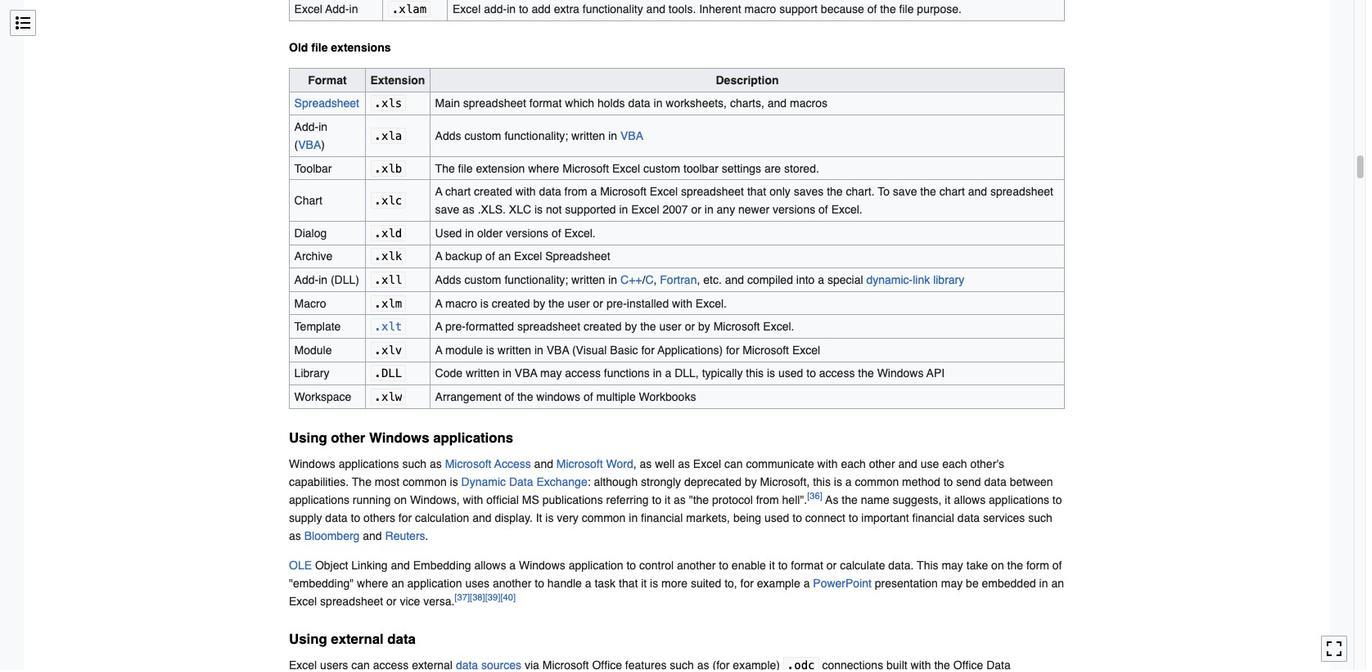 Task type: vqa. For each thing, say whether or not it's contained in the screenshot.
[37] [38] [39] [40]
yes



Task type: describe. For each thing, give the bounding box(es) containing it.
using other windows applications
[[289, 430, 513, 446]]

file for old file extensions
[[311, 41, 328, 54]]

written for adds custom functionality; written in c++ / c , fortran , etc. and compiled into a special dynamic-link library
[[571, 273, 605, 287]]

with down fortran link
[[672, 297, 692, 310]]

0 horizontal spatial versions
[[506, 227, 548, 240]]

0 horizontal spatial pre-
[[445, 320, 466, 333]]

excel. down supported
[[564, 227, 596, 240]]

is inside object linking and embedding allows a windows application to control another to enable it to format or calculate data. this may take on the form of "embedding" where an application uses another to handle a task that it is more suited to, for example a
[[650, 577, 658, 590]]

excel up 2007
[[650, 185, 678, 198]]

extra
[[554, 2, 579, 15]]

dynamic data exchange
[[461, 476, 587, 489]]

saves
[[794, 185, 824, 198]]

windows,
[[410, 494, 460, 507]]

functionality; for c++
[[505, 273, 568, 287]]

2 horizontal spatial ,
[[697, 273, 700, 287]]

(visual
[[572, 344, 607, 357]]

by inside : although strongly deprecated by microsoft, this is a common method to send data between applications running on windows, with official ms publications referring to it as "the protocol from hell".
[[745, 476, 757, 489]]

1 access from the left
[[565, 367, 601, 380]]

a inside : although strongly deprecated by microsoft, this is a common method to send data between applications running on windows, with official ms publications referring to it as "the protocol from hell".
[[845, 476, 852, 489]]

excel add-in
[[294, 2, 358, 15]]

that inside a chart created with data from a microsoft excel spreadsheet that only saves the chart. to save the chart and spreadsheet save as .xls. xlc is not supported in excel 2007 or in any newer versions of excel.
[[747, 185, 766, 198]]

or up applications)
[[685, 320, 695, 333]]

by up a module is written in vba (visual basic for applications) for microsoft excel
[[625, 320, 637, 333]]

written for a module is written in vba (visual basic for applications) for microsoft excel
[[498, 344, 531, 357]]

in inside presentation may be embedded in an excel spreadsheet or vice versa.
[[1039, 577, 1048, 590]]

2 financial from the left
[[912, 512, 954, 525]]

microsoft word link
[[556, 458, 633, 471]]

data left services
[[957, 512, 980, 525]]

0 horizontal spatial user
[[568, 297, 590, 310]]

1 horizontal spatial another
[[677, 559, 716, 572]]

embedded
[[982, 577, 1036, 590]]

format inside object linking and embedding allows a windows application to control another to enable it to format or calculate data. this may take on the form of "embedding" where an application uses another to handle a task that it is more suited to, for example a
[[791, 559, 823, 572]]

windows left api
[[877, 367, 924, 380]]

excel up supported
[[612, 162, 640, 175]]

0 vertical spatial may
[[540, 367, 562, 380]]

and inside as the name suggests, it allows applications to supply data to others for calculation and display. it is very common in financial markets, being used to connect to important financial data services such as
[[472, 512, 492, 525]]

and inside , as well as excel can communicate with each other and use each other's capabilities.  the most common is
[[898, 458, 917, 471]]

in left the any
[[705, 203, 713, 216]]

the left windows
[[517, 390, 533, 404]]

1 vertical spatial custom
[[643, 162, 680, 175]]

1 horizontal spatial ,
[[654, 273, 657, 287]]

in right supported
[[619, 203, 628, 216]]

custom for vba
[[464, 129, 501, 142]]

using external data
[[289, 631, 416, 648]]

or inside presentation may be embedded in an excel spreadsheet or vice versa.
[[386, 595, 397, 608]]

vba )
[[298, 138, 325, 151]]

to
[[878, 185, 890, 198]]

0 vertical spatial file
[[899, 2, 914, 15]]

the down a backup of an excel spreadsheet
[[548, 297, 564, 310]]

can
[[724, 458, 743, 471]]

suited
[[691, 577, 721, 590]]

a right into in the right of the page
[[818, 273, 824, 287]]

to,
[[724, 577, 737, 590]]

reuters link
[[385, 530, 425, 543]]

is down "formatted"
[[486, 344, 494, 357]]

formatted
[[466, 320, 514, 333]]

for right basic
[[641, 344, 655, 357]]

excel down used in older versions of excel.
[[514, 250, 542, 263]]

a up the [40] link
[[509, 559, 516, 572]]

windows applications such as microsoft access and microsoft word
[[289, 458, 633, 471]]

a for a pre-formatted spreadsheet created by the user or by microsoft excel.
[[435, 320, 442, 333]]

.xlb
[[374, 162, 402, 175]]

applications inside as the name suggests, it allows applications to supply data to others for calculation and display. it is very common in financial markets, being used to connect to important financial data services such as
[[989, 494, 1049, 507]]

not
[[546, 203, 562, 216]]

extension
[[370, 74, 425, 87]]

0 vertical spatial add-
[[325, 2, 349, 15]]

0 horizontal spatial this
[[746, 367, 764, 380]]

the right because
[[880, 2, 896, 15]]

that inside object linking and embedding allows a windows application to control another to enable it to format or calculate data. this may take on the form of "embedding" where an application uses another to handle a task that it is more suited to, for example a
[[619, 577, 638, 590]]

excel left 2007
[[631, 203, 659, 216]]

[38] link
[[470, 592, 485, 604]]

a left dll,
[[665, 367, 671, 380]]

data down vice
[[387, 631, 416, 648]]

where inside object linking and embedding allows a windows application to control another to enable it to format or calculate data. this may take on the form of "embedding" where an application uses another to handle a task that it is more suited to, for example a
[[357, 577, 388, 590]]

is right typically
[[767, 367, 775, 380]]

[37] link
[[455, 592, 470, 604]]

fortran
[[660, 273, 697, 287]]

extension
[[476, 162, 525, 175]]

add- for add-in (
[[294, 120, 319, 133]]

1 vertical spatial application
[[407, 577, 462, 590]]

.xld
[[374, 227, 402, 240]]

may inside presentation may be embedded in an excel spreadsheet or vice versa.
[[941, 577, 963, 590]]

.xlm
[[374, 297, 402, 310]]

in left 'older' on the left of page
[[465, 227, 474, 240]]

in left (dll)
[[319, 273, 327, 287]]

data up "bloomberg"
[[325, 512, 348, 525]]

1 horizontal spatial spreadsheet
[[545, 250, 610, 263]]

such inside as the name suggests, it allows applications to supply data to others for calculation and display. it is very common in financial markets, being used to connect to important financial data services such as
[[1028, 512, 1052, 525]]

as left well
[[640, 458, 652, 471]]

an inside presentation may be embedded in an excel spreadsheet or vice versa.
[[1051, 577, 1064, 590]]

of right 'arrangement'
[[505, 390, 514, 404]]

add- for add-in (dll)
[[294, 273, 319, 287]]

.xlc
[[374, 194, 402, 207]]

powerpoint link
[[813, 577, 872, 590]]

1 vertical spatial user
[[659, 320, 682, 333]]

by up applications)
[[698, 320, 710, 333]]

it up example
[[769, 559, 775, 572]]

in down "formatted"
[[503, 367, 512, 380]]

1 horizontal spatial where
[[528, 162, 559, 175]]

.xls
[[374, 97, 402, 110]]

and inside a chart created with data from a microsoft excel spreadsheet that only saves the chart. to save the chart and spreadsheet save as .xls. xlc is not supported in excel 2007 or in any newer versions of excel.
[[968, 185, 987, 198]]

other inside , as well as excel can communicate with each other and use each other's capabilities.  the most common is
[[869, 458, 895, 471]]

archive
[[294, 250, 333, 263]]

data inside : although strongly deprecated by microsoft, this is a common method to send data between applications running on windows, with official ms publications referring to it as "the protocol from hell".
[[984, 476, 1007, 489]]

[37] [38] [39] [40]
[[455, 592, 516, 604]]

and inside object linking and embedding allows a windows application to control another to enable it to format or calculate data. this may take on the form of "embedding" where an application uses another to handle a task that it is more suited to, for example a
[[391, 559, 410, 572]]

for inside object linking and embedding allows a windows application to control another to enable it to format or calculate data. this may take on the form of "embedding" where an application uses another to handle a task that it is more suited to, for example a
[[740, 577, 754, 590]]

excel left add-
[[453, 2, 481, 15]]

written up 'arrangement'
[[466, 367, 499, 380]]

because
[[821, 2, 864, 15]]

with inside , as well as excel can communicate with each other and use each other's capabilities.  the most common is
[[817, 458, 838, 471]]

[40] link
[[500, 592, 516, 604]]

is inside : although strongly deprecated by microsoft, this is a common method to send data between applications running on windows, with official ms publications referring to it as "the protocol from hell".
[[834, 476, 842, 489]]

2 access from the left
[[819, 367, 855, 380]]

the inside object linking and embedding allows a windows application to control another to enable it to format or calculate data. this may take on the form of "embedding" where an application uses another to handle a task that it is more suited to, for example a
[[1007, 559, 1023, 572]]

handle
[[547, 577, 582, 590]]

a inside a chart created with data from a microsoft excel spreadsheet that only saves the chart. to save the chart and spreadsheet save as .xls. xlc is not supported in excel 2007 or in any newer versions of excel.
[[591, 185, 597, 198]]

windows down .xlw
[[369, 430, 429, 446]]

running
[[353, 494, 391, 507]]

special
[[827, 273, 863, 287]]

code
[[435, 367, 462, 380]]

etc.
[[703, 273, 722, 287]]

used
[[435, 227, 462, 240]]

1 horizontal spatial pre-
[[606, 297, 627, 310]]

allows inside object linking and embedding allows a windows application to control another to enable it to format or calculate data. this may take on the form of "embedding" where an application uses another to handle a task that it is more suited to, for example a
[[474, 559, 506, 572]]

1 chart from the left
[[445, 185, 471, 198]]

word
[[606, 458, 633, 471]]

used inside as the name suggests, it allows applications to supply data to others for calculation and display. it is very common in financial markets, being used to connect to important financial data services such as
[[764, 512, 789, 525]]

a for a macro is created by the user or pre-installed with excel.
[[435, 297, 442, 310]]

windows inside object linking and embedding allows a windows application to control another to enable it to format or calculate data. this may take on the form of "embedding" where an application uses another to handle a task that it is more suited to, for example a
[[519, 559, 565, 572]]

0 vertical spatial spreadsheet
[[294, 97, 359, 110]]

communicate
[[746, 458, 814, 471]]

form
[[1026, 559, 1049, 572]]

listbullet image
[[15, 15, 31, 31]]

adds custom functionality; written in c++ / c , fortran , etc. and compiled into a special dynamic-link library
[[435, 273, 964, 287]]

of left multiple
[[584, 390, 593, 404]]

)
[[321, 138, 325, 151]]

presentation may be embedded in an excel spreadsheet or vice versa.
[[289, 577, 1064, 608]]

1 horizontal spatial an
[[498, 250, 511, 263]]

of inside a chart created with data from a microsoft excel spreadsheet that only saves the chart. to save the chart and spreadsheet save as .xls. xlc is not supported in excel 2007 or in any newer versions of excel.
[[819, 203, 828, 216]]

adds for adds custom functionality; written in c++ / c , fortran , etc. and compiled into a special dynamic-link library
[[435, 273, 461, 287]]

as inside as the name suggests, it allows applications to supply data to others for calculation and display. it is very common in financial markets, being used to connect to important financial data services such as
[[289, 530, 301, 543]]

on inside : although strongly deprecated by microsoft, this is a common method to send data between applications running on windows, with official ms publications referring to it as "the protocol from hell".
[[394, 494, 407, 507]]

is up "formatted"
[[480, 297, 489, 310]]

connect
[[805, 512, 845, 525]]

bloomberg and reuters .
[[304, 530, 428, 543]]

newer
[[738, 203, 770, 216]]

0 horizontal spatial macro
[[445, 297, 477, 310]]

1 vertical spatial created
[[492, 297, 530, 310]]

dynamic data exchange link
[[461, 476, 587, 489]]

toolbar
[[683, 162, 719, 175]]

any
[[717, 203, 735, 216]]

workbooks
[[639, 390, 696, 404]]

very
[[557, 512, 579, 525]]

in left c++ link
[[608, 273, 617, 287]]

2 chart from the left
[[939, 185, 965, 198]]

may inside object linking and embedding allows a windows application to control another to enable it to format or calculate data. this may take on the form of "embedding" where an application uses another to handle a task that it is more suited to, for example a
[[942, 559, 963, 572]]

the left api
[[858, 367, 874, 380]]

the inside as the name suggests, it allows applications to supply data to others for calculation and display. it is very common in financial markets, being used to connect to important financial data services such as
[[842, 494, 858, 507]]

a pre-formatted spreadsheet created by the user or by microsoft excel.
[[435, 320, 794, 333]]

common inside : although strongly deprecated by microsoft, this is a common method to send data between applications running on windows, with official ms publications referring to it as "the protocol from hell".
[[855, 476, 899, 489]]

method
[[902, 476, 940, 489]]

in up extensions
[[349, 2, 358, 15]]

the down installed
[[640, 320, 656, 333]]

applications up windows applications such as microsoft access and microsoft word
[[433, 430, 513, 446]]

versions inside a chart created with data from a microsoft excel spreadsheet that only saves the chart. to save the chart and spreadsheet save as .xls. xlc is not supported in excel 2007 or in any newer versions of excel.
[[773, 203, 815, 216]]

as up 'windows,'
[[430, 458, 442, 471]]

workspace
[[294, 390, 351, 404]]

c
[[645, 273, 654, 287]]

used in older versions of excel.
[[435, 227, 596, 240]]

vba down the main spreadsheet format which holds data in worksheets, charts, and macros
[[620, 129, 643, 142]]

the file extension where microsoft excel custom toolbar settings are stored.
[[435, 162, 819, 175]]

excel inside , as well as excel can communicate with each other and use each other's capabilities.  the most common is
[[693, 458, 721, 471]]

, inside , as well as excel can communicate with each other and use each other's capabilities.  the most common is
[[633, 458, 636, 471]]

.xlam
[[392, 2, 427, 15]]

as right well
[[678, 458, 690, 471]]

dialog
[[294, 227, 327, 240]]

are
[[764, 162, 781, 175]]

it inside as the name suggests, it allows applications to supply data to others for calculation and display. it is very common in financial markets, being used to connect to important financial data services such as
[[945, 494, 951, 507]]

a left task
[[585, 577, 591, 590]]

.xlt
[[374, 320, 402, 333]]

name
[[861, 494, 889, 507]]

in down the "holds"
[[608, 129, 617, 142]]

linking
[[351, 559, 388, 572]]

the right to
[[920, 185, 936, 198]]

this
[[917, 559, 938, 572]]

is inside a chart created with data from a microsoft excel spreadsheet that only saves the chart. to save the chart and spreadsheet save as .xls. xlc is not supported in excel 2007 or in any newer versions of excel.
[[534, 203, 543, 216]]

excel. down compiled
[[763, 320, 794, 333]]

of right because
[[867, 2, 877, 15]]

in inside as the name suggests, it allows applications to supply data to others for calculation and display. it is very common in financial markets, being used to connect to important financial data services such as
[[629, 512, 638, 525]]

arrangement of the windows of multiple workbooks
[[435, 390, 696, 404]]

as inside a chart created with data from a microsoft excel spreadsheet that only saves the chart. to save the chart and spreadsheet save as .xls. xlc is not supported in excel 2007 or in any newer versions of excel.
[[462, 203, 475, 216]]

vba up the toolbar
[[298, 138, 321, 151]]

in left (visual
[[534, 344, 543, 357]]

it down control
[[641, 577, 647, 590]]

[39] link
[[485, 592, 500, 604]]

with inside a chart created with data from a microsoft excel spreadsheet that only saves the chart. to save the chart and spreadsheet save as .xls. xlc is not supported in excel 2007 or in any newer versions of excel.
[[515, 185, 536, 198]]

into
[[796, 273, 815, 287]]

between
[[1010, 476, 1053, 489]]

by down a backup of an excel spreadsheet
[[533, 297, 545, 310]]

.dll
[[374, 367, 402, 380]]

a module is written in vba (visual basic for applications) for microsoft excel
[[435, 344, 820, 357]]

add-in (dll)
[[294, 273, 359, 287]]

0 vertical spatial used
[[778, 367, 803, 380]]



Task type: locate. For each thing, give the bounding box(es) containing it.
each up name at right bottom
[[841, 458, 866, 471]]

ole link
[[289, 559, 312, 572]]

0 horizontal spatial allows
[[474, 559, 506, 572]]

in left add
[[507, 2, 516, 15]]

another up [40]
[[493, 577, 531, 590]]

1 vertical spatial file
[[311, 41, 328, 54]]

1 vertical spatial where
[[357, 577, 388, 590]]

1 horizontal spatial on
[[991, 559, 1004, 572]]

1 vertical spatial from
[[756, 494, 779, 507]]

1 vertical spatial other
[[869, 458, 895, 471]]

.xlv
[[374, 344, 402, 357]]

adds for adds custom functionality; written in vba
[[435, 129, 461, 142]]

1 horizontal spatial other
[[869, 458, 895, 471]]

microsoft inside a chart created with data from a microsoft excel spreadsheet that only saves the chart. to save the chart and spreadsheet save as .xls. xlc is not supported in excel 2007 or in any newer versions of excel.
[[600, 185, 647, 198]]

a right example
[[803, 577, 810, 590]]

created inside a chart created with data from a microsoft excel spreadsheet that only saves the chart. to save the chart and spreadsheet save as .xls. xlc is not supported in excel 2007 or in any newer versions of excel.
[[474, 185, 512, 198]]

2 horizontal spatial file
[[899, 2, 914, 15]]

by up protocol
[[745, 476, 757, 489]]

such
[[402, 458, 427, 471], [1028, 512, 1052, 525]]

1 vertical spatial save
[[435, 203, 459, 216]]

a right .xlm
[[435, 297, 442, 310]]

0 vertical spatial the
[[435, 162, 455, 175]]

old
[[289, 41, 308, 54]]

others
[[363, 512, 395, 525]]

1 horizontal spatial this
[[813, 476, 831, 489]]

2 vertical spatial created
[[584, 320, 622, 333]]

0 horizontal spatial format
[[529, 97, 562, 110]]

1 vertical spatial that
[[619, 577, 638, 590]]

allows inside as the name suggests, it allows applications to supply data to others for calculation and display. it is very common in financial markets, being used to connect to important financial data services such as
[[954, 494, 986, 507]]

1 horizontal spatial financial
[[912, 512, 954, 525]]

toolbar
[[294, 162, 332, 175]]

"the
[[689, 494, 709, 507]]

1 horizontal spatial such
[[1028, 512, 1052, 525]]

template
[[294, 320, 341, 333]]

1 vertical spatial add-
[[294, 120, 319, 133]]

a for a backup of an excel spreadsheet
[[435, 250, 442, 263]]

vba left (visual
[[547, 344, 569, 357]]

vba up windows
[[515, 367, 537, 380]]

save right to
[[893, 185, 917, 198]]

1 horizontal spatial user
[[659, 320, 682, 333]]

0 vertical spatial where
[[528, 162, 559, 175]]

vba link down the main spreadsheet format which holds data in worksheets, charts, and macros
[[620, 129, 643, 142]]

1 vertical spatial functionality;
[[505, 273, 568, 287]]

data inside a chart created with data from a microsoft excel spreadsheet that only saves the chart. to save the chart and spreadsheet save as .xls. xlc is not supported in excel 2007 or in any newer versions of excel.
[[539, 185, 561, 198]]

0 horizontal spatial each
[[841, 458, 866, 471]]

application up versa.
[[407, 577, 462, 590]]

data.
[[888, 559, 914, 572]]

add-in (
[[294, 120, 327, 151]]

0 vertical spatial this
[[746, 367, 764, 380]]

main
[[435, 97, 460, 110]]

may up windows
[[540, 367, 562, 380]]

0 vertical spatial another
[[677, 559, 716, 572]]

0 horizontal spatial file
[[311, 41, 328, 54]]

add-
[[325, 2, 349, 15], [294, 120, 319, 133], [294, 273, 319, 287]]

excel. down etc.
[[696, 297, 727, 310]]

versions
[[773, 203, 815, 216], [506, 227, 548, 240]]

custom left toolbar
[[643, 162, 680, 175]]

it right suggests, at the bottom right
[[945, 494, 951, 507]]

an inside object linking and embedding allows a windows application to control another to enable it to format or calculate data. this may take on the form of "embedding" where an application uses another to handle a task that it is more suited to, for example a
[[391, 577, 404, 590]]

in up workbooks
[[653, 367, 662, 380]]

in down referring
[[629, 512, 638, 525]]

bloomberg
[[304, 530, 360, 543]]

may right this
[[942, 559, 963, 572]]

0 vertical spatial that
[[747, 185, 766, 198]]

for up typically
[[726, 344, 739, 357]]

in left worksheets, on the top of page
[[654, 97, 663, 110]]

as left ".xls."
[[462, 203, 475, 216]]

microsoft access link
[[445, 458, 531, 471]]

it
[[536, 512, 542, 525]]

chart
[[294, 194, 322, 207]]

take
[[966, 559, 988, 572]]

common inside as the name suggests, it allows applications to supply data to others for calculation and display. it is very common in financial markets, being used to connect to important financial data services such as
[[582, 512, 626, 525]]

excel up old
[[294, 2, 322, 15]]

object linking and embedding allows a windows application to control another to enable it to format or calculate data. this may take on the form of "embedding" where an application uses another to handle a task that it is more suited to, for example a
[[289, 559, 1062, 590]]

an up vice
[[391, 577, 404, 590]]

0 vertical spatial pre-
[[606, 297, 627, 310]]

1 adds from the top
[[435, 129, 461, 142]]

spreadsheet
[[463, 97, 526, 110], [681, 185, 744, 198], [990, 185, 1053, 198], [517, 320, 580, 333], [320, 595, 383, 608]]

1 vertical spatial such
[[1028, 512, 1052, 525]]

vba link
[[620, 129, 643, 142], [298, 138, 321, 151]]

using left external
[[289, 631, 327, 648]]

vba link for )
[[298, 138, 321, 151]]

file for the file extension where microsoft excel custom toolbar settings are stored.
[[458, 162, 473, 175]]

for up reuters 'link'
[[398, 512, 412, 525]]

in inside add-in (
[[319, 120, 327, 133]]

/
[[642, 273, 645, 287]]

fullscreen image
[[1326, 641, 1342, 658]]

0 vertical spatial from
[[564, 185, 587, 198]]

excel. inside a chart created with data from a microsoft excel spreadsheet that only saves the chart. to save the chart and spreadsheet save as .xls. xlc is not supported in excel 2007 or in any newer versions of excel.
[[831, 203, 862, 216]]

presentation
[[875, 577, 938, 590]]

such right services
[[1028, 512, 1052, 525]]

2 horizontal spatial an
[[1051, 577, 1064, 590]]

a inside a chart created with data from a microsoft excel spreadsheet that only saves the chart. to save the chart and spreadsheet save as .xls. xlc is not supported in excel 2007 or in any newer versions of excel.
[[435, 185, 442, 198]]

is inside as the name suggests, it allows applications to supply data to others for calculation and display. it is very common in financial markets, being used to connect to important financial data services such as
[[545, 512, 554, 525]]

.xlk
[[374, 250, 402, 263]]

excel. down chart.
[[831, 203, 862, 216]]

allows
[[954, 494, 986, 507], [474, 559, 506, 572]]

of inside object linking and embedding allows a windows application to control another to enable it to format or calculate data. this may take on the form of "embedding" where an application uses another to handle a task that it is more suited to, for example a
[[1052, 559, 1062, 572]]

1 horizontal spatial that
[[747, 185, 766, 198]]

5 a from the top
[[435, 344, 442, 357]]

ms
[[522, 494, 539, 507]]

on inside object linking and embedding allows a windows application to control another to enable it to format or calculate data. this may take on the form of "embedding" where an application uses another to handle a task that it is more suited to, for example a
[[991, 559, 1004, 572]]

with up [36] link on the right
[[817, 458, 838, 471]]

capabilities.
[[289, 476, 349, 489]]

c++ link
[[620, 273, 642, 287]]

1 vertical spatial may
[[942, 559, 963, 572]]

that up newer
[[747, 185, 766, 198]]

of right form
[[1052, 559, 1062, 572]]

0 vertical spatial save
[[893, 185, 917, 198]]

applications)
[[657, 344, 723, 357]]

applications inside : although strongly deprecated by microsoft, this is a common method to send data between applications running on windows, with official ms publications referring to it as "the protocol from hell".
[[289, 494, 349, 507]]

functionality; down a backup of an excel spreadsheet
[[505, 273, 568, 287]]

inherent
[[699, 2, 741, 15]]

access
[[494, 458, 531, 471]]

where down linking
[[357, 577, 388, 590]]

1 horizontal spatial vba link
[[620, 129, 643, 142]]

is right it
[[545, 512, 554, 525]]

save
[[893, 185, 917, 198], [435, 203, 459, 216]]

, up the although
[[633, 458, 636, 471]]

1 using from the top
[[289, 430, 327, 446]]

1 vertical spatial pre-
[[445, 320, 466, 333]]

as down supply
[[289, 530, 301, 543]]

0 horizontal spatial other
[[331, 430, 365, 446]]

chart.
[[846, 185, 875, 198]]

application up task
[[569, 559, 623, 572]]

with up xlc
[[515, 185, 536, 198]]

this inside : although strongly deprecated by microsoft, this is a common method to send data between applications running on windows, with official ms publications referring to it as "the protocol from hell".
[[813, 476, 831, 489]]

0 horizontal spatial vba link
[[298, 138, 321, 151]]

0 vertical spatial other
[[331, 430, 365, 446]]

common inside , as well as excel can communicate with each other and use each other's capabilities.  the most common is
[[403, 476, 447, 489]]

format
[[529, 97, 562, 110], [791, 559, 823, 572]]

functionality; up 'extension'
[[505, 129, 568, 142]]

applications down capabilities.
[[289, 494, 349, 507]]

1 horizontal spatial application
[[569, 559, 623, 572]]

0 vertical spatial adds
[[435, 129, 461, 142]]

library
[[294, 367, 329, 380]]

0 vertical spatial using
[[289, 430, 327, 446]]

2 each from the left
[[942, 458, 967, 471]]

data right the "holds"
[[628, 97, 650, 110]]

financial
[[641, 512, 683, 525], [912, 512, 954, 525]]

0 horizontal spatial spreadsheet
[[294, 97, 359, 110]]

a
[[591, 185, 597, 198], [818, 273, 824, 287], [665, 367, 671, 380], [845, 476, 852, 489], [509, 559, 516, 572], [585, 577, 591, 590], [803, 577, 810, 590]]

with
[[515, 185, 536, 198], [672, 297, 692, 310], [817, 458, 838, 471], [463, 494, 483, 507]]

as inside : although strongly deprecated by microsoft, this is a common method to send data between applications running on windows, with official ms publications referring to it as "the protocol from hell".
[[674, 494, 686, 507]]

file right old
[[311, 41, 328, 54]]

installed
[[627, 297, 669, 310]]

1 vertical spatial format
[[791, 559, 823, 572]]

0 vertical spatial versions
[[773, 203, 815, 216]]

0 horizontal spatial common
[[403, 476, 447, 489]]

1 horizontal spatial access
[[819, 367, 855, 380]]

1 financial from the left
[[641, 512, 683, 525]]

0 vertical spatial format
[[529, 97, 562, 110]]

windows up capabilities.
[[289, 458, 335, 471]]

a backup of an excel spreadsheet
[[435, 250, 610, 263]]

or right 2007
[[691, 203, 701, 216]]

on
[[394, 494, 407, 507], [991, 559, 1004, 572]]

microsoft
[[562, 162, 609, 175], [600, 185, 647, 198], [713, 320, 760, 333], [743, 344, 789, 357], [445, 458, 491, 471], [556, 458, 603, 471]]

1 each from the left
[[841, 458, 866, 471]]

file left 'extension'
[[458, 162, 473, 175]]

from inside : although strongly deprecated by microsoft, this is a common method to send data between applications running on windows, with official ms publications referring to it as "the protocol from hell".
[[756, 494, 779, 507]]

chart up used
[[445, 185, 471, 198]]

that right task
[[619, 577, 638, 590]]

is inside , as well as excel can communicate with each other and use each other's capabilities.  the most common is
[[450, 476, 458, 489]]

0 horizontal spatial chart
[[445, 185, 471, 198]]

2 functionality; from the top
[[505, 273, 568, 287]]

1 horizontal spatial common
[[582, 512, 626, 525]]

data up not
[[539, 185, 561, 198]]

1 horizontal spatial from
[[756, 494, 779, 507]]

a
[[435, 185, 442, 198], [435, 250, 442, 263], [435, 297, 442, 310], [435, 320, 442, 333], [435, 344, 442, 357]]

a for a chart created with data from a microsoft excel spreadsheet that only saves the chart. to save the chart and spreadsheet save as .xls. xlc is not supported in excel 2007 or in any newer versions of excel.
[[435, 185, 442, 198]]

1 vertical spatial allows
[[474, 559, 506, 572]]

0 horizontal spatial an
[[391, 577, 404, 590]]

it inside : although strongly deprecated by microsoft, this is a common method to send data between applications running on windows, with official ms publications referring to it as "the protocol from hell".
[[665, 494, 670, 507]]

custom down backup
[[464, 273, 501, 287]]

2 using from the top
[[289, 631, 327, 648]]

2 adds from the top
[[435, 273, 461, 287]]

backup
[[445, 250, 482, 263]]

data
[[509, 476, 533, 489]]

2 vertical spatial file
[[458, 162, 473, 175]]

exchange
[[536, 476, 587, 489]]

module
[[445, 344, 483, 357]]

2 horizontal spatial common
[[855, 476, 899, 489]]

add- up the vba )
[[294, 120, 319, 133]]

: although strongly deprecated by microsoft, this is a common method to send data between applications running on windows, with official ms publications referring to it as "the protocol from hell".
[[289, 476, 1053, 507]]

of down not
[[552, 227, 561, 240]]

user up applications)
[[659, 320, 682, 333]]

use
[[921, 458, 939, 471]]

0 horizontal spatial such
[[402, 458, 427, 471]]

older
[[477, 227, 503, 240]]

1 horizontal spatial format
[[791, 559, 823, 572]]

file
[[899, 2, 914, 15], [311, 41, 328, 54], [458, 162, 473, 175]]

supported
[[565, 203, 616, 216]]

1 horizontal spatial save
[[893, 185, 917, 198]]

1 horizontal spatial versions
[[773, 203, 815, 216]]

1 vertical spatial the
[[352, 476, 372, 489]]

excel inside presentation may be embedded in an excel spreadsheet or vice versa.
[[289, 595, 317, 608]]

in up )
[[319, 120, 327, 133]]

0 horizontal spatial on
[[394, 494, 407, 507]]

,
[[654, 273, 657, 287], [697, 273, 700, 287], [633, 458, 636, 471]]

macro left support
[[744, 2, 776, 15]]

excel add-in to add extra functionality and tools. inherent macro support because of the file purpose.
[[453, 2, 962, 15]]

from
[[564, 185, 587, 198], [756, 494, 779, 507]]

0 vertical spatial allows
[[954, 494, 986, 507]]

.xll
[[374, 273, 402, 287]]

the inside , as well as excel can communicate with each other and use each other's capabilities.  the most common is
[[352, 476, 372, 489]]

adds down backup
[[435, 273, 461, 287]]

created up (visual
[[584, 320, 622, 333]]

windows up handle
[[519, 559, 565, 572]]

spreadsheet down "format"
[[294, 97, 359, 110]]

embedding
[[413, 559, 471, 572]]

2 a from the top
[[435, 250, 442, 263]]

used
[[778, 367, 803, 380], [764, 512, 789, 525]]

the left chart.
[[827, 185, 843, 198]]

with inside : although strongly deprecated by microsoft, this is a common method to send data between applications running on windows, with official ms publications referring to it as "the protocol from hell".
[[463, 494, 483, 507]]

[38]
[[470, 592, 485, 604]]

0 horizontal spatial access
[[565, 367, 601, 380]]

spreadsheet up a macro is created by the user or pre-installed with excel.
[[545, 250, 610, 263]]

excel down into in the right of the page
[[792, 344, 820, 357]]

1 horizontal spatial each
[[942, 458, 967, 471]]

1 vertical spatial this
[[813, 476, 831, 489]]

0 horizontal spatial application
[[407, 577, 462, 590]]

0 vertical spatial created
[[474, 185, 512, 198]]

or inside a chart created with data from a microsoft excel spreadsheet that only saves the chart. to save the chart and spreadsheet save as .xls. xlc is not supported in excel 2007 or in any newer versions of excel.
[[691, 203, 701, 216]]

an down used in older versions of excel.
[[498, 250, 511, 263]]

is down windows applications such as microsoft access and microsoft word
[[450, 476, 458, 489]]

support
[[779, 2, 818, 15]]

for inside as the name suggests, it allows applications to supply data to others for calculation and display. it is very common in financial markets, being used to connect to important financial data services such as
[[398, 512, 412, 525]]

basic
[[610, 344, 638, 357]]

excel
[[294, 2, 322, 15], [453, 2, 481, 15], [612, 162, 640, 175], [650, 185, 678, 198], [631, 203, 659, 216], [514, 250, 542, 263], [792, 344, 820, 357], [693, 458, 721, 471], [289, 595, 317, 608]]

example
[[757, 577, 800, 590]]

add- up macro
[[294, 273, 319, 287]]

dynamic-
[[866, 273, 913, 287]]

using for using external data
[[289, 631, 327, 648]]

0 horizontal spatial the
[[352, 476, 372, 489]]

an right the embedded
[[1051, 577, 1064, 590]]

a macro is created by the user or pre-installed with excel.
[[435, 297, 727, 310]]

a up code
[[435, 320, 442, 333]]

it
[[665, 494, 670, 507], [945, 494, 951, 507], [769, 559, 775, 572], [641, 577, 647, 590]]

from inside a chart created with data from a microsoft excel spreadsheet that only saves the chart. to save the chart and spreadsheet save as .xls. xlc is not supported in excel 2007 or in any newer versions of excel.
[[564, 185, 587, 198]]

official
[[486, 494, 519, 507]]

2 vertical spatial custom
[[464, 273, 501, 287]]

0 horizontal spatial save
[[435, 203, 459, 216]]

0 vertical spatial user
[[568, 297, 590, 310]]

applications down between
[[989, 494, 1049, 507]]

0 horizontal spatial that
[[619, 577, 638, 590]]

a left backup
[[435, 250, 442, 263]]

0 horizontal spatial another
[[493, 577, 531, 590]]

1 vertical spatial on
[[991, 559, 1004, 572]]

may left the be
[[941, 577, 963, 590]]

4 a from the top
[[435, 320, 442, 333]]

excel.
[[831, 203, 862, 216], [564, 227, 596, 240], [696, 297, 727, 310], [763, 320, 794, 333]]

3 a from the top
[[435, 297, 442, 310]]

(
[[294, 138, 298, 151]]

protocol
[[712, 494, 753, 507]]

functionality
[[583, 2, 643, 15]]

0 horizontal spatial from
[[564, 185, 587, 198]]

written down "formatted"
[[498, 344, 531, 357]]

custom for c++
[[464, 273, 501, 287]]

or up the a pre-formatted spreadsheet created by the user or by microsoft excel.
[[593, 297, 603, 310]]

0 vertical spatial custom
[[464, 129, 501, 142]]

using
[[289, 430, 327, 446], [289, 631, 327, 648]]

0 vertical spatial such
[[402, 458, 427, 471]]

on right 'take'
[[991, 559, 1004, 572]]

which
[[565, 97, 594, 110]]

2 vertical spatial add-
[[294, 273, 319, 287]]

versions up a backup of an excel spreadsheet
[[506, 227, 548, 240]]

1 horizontal spatial allows
[[954, 494, 986, 507]]

another up suited
[[677, 559, 716, 572]]

display.
[[495, 512, 533, 525]]

1 vertical spatial another
[[493, 577, 531, 590]]

.
[[425, 530, 428, 543]]

0 horizontal spatial financial
[[641, 512, 683, 525]]

of down 'older' on the left of page
[[485, 250, 495, 263]]

using for using other windows applications
[[289, 430, 327, 446]]

0 vertical spatial macro
[[744, 2, 776, 15]]

is left not
[[534, 203, 543, 216]]

or inside object linking and embedding allows a windows application to control another to enable it to format or calculate data. this may take on the form of "embedding" where an application uses another to handle a task that it is more suited to, for example a
[[827, 559, 837, 572]]

1 a from the top
[[435, 185, 442, 198]]

common up 'windows,'
[[403, 476, 447, 489]]

add-
[[484, 2, 507, 15]]

well
[[655, 458, 675, 471]]

more
[[661, 577, 688, 590]]

1 vertical spatial macro
[[445, 297, 477, 310]]

applications up the most on the bottom of the page
[[339, 458, 399, 471]]

a for a module is written in vba (visual basic for applications) for microsoft excel
[[435, 344, 442, 357]]

spreadsheet inside presentation may be embedded in an excel spreadsheet or vice versa.
[[320, 595, 383, 608]]

access
[[565, 367, 601, 380], [819, 367, 855, 380]]

such down the using other windows applications
[[402, 458, 427, 471]]

add- inside add-in (
[[294, 120, 319, 133]]

of down saves
[[819, 203, 828, 216]]

it down strongly
[[665, 494, 670, 507]]

extensions
[[331, 41, 391, 54]]

0 horizontal spatial ,
[[633, 458, 636, 471]]

financial down suggests, at the bottom right
[[912, 512, 954, 525]]

financial down : although strongly deprecated by microsoft, this is a common method to send data between applications running on windows, with official ms publications referring to it as "the protocol from hell".
[[641, 512, 683, 525]]

[40]
[[500, 592, 516, 604]]

, left etc.
[[697, 273, 700, 287]]

0 vertical spatial on
[[394, 494, 407, 507]]

1 vertical spatial versions
[[506, 227, 548, 240]]

used right typically
[[778, 367, 803, 380]]

vba link for adds custom functionality; written in vba
[[620, 129, 643, 142]]

1 horizontal spatial the
[[435, 162, 455, 175]]

powerpoint
[[813, 577, 872, 590]]

1 horizontal spatial chart
[[939, 185, 965, 198]]

[36]
[[807, 491, 823, 502]]

external
[[331, 631, 384, 648]]

common
[[403, 476, 447, 489], [855, 476, 899, 489], [582, 512, 626, 525]]

functionality; for vba
[[505, 129, 568, 142]]

written for adds custom functionality; written in vba
[[571, 129, 605, 142]]

1 functionality; from the top
[[505, 129, 568, 142]]



